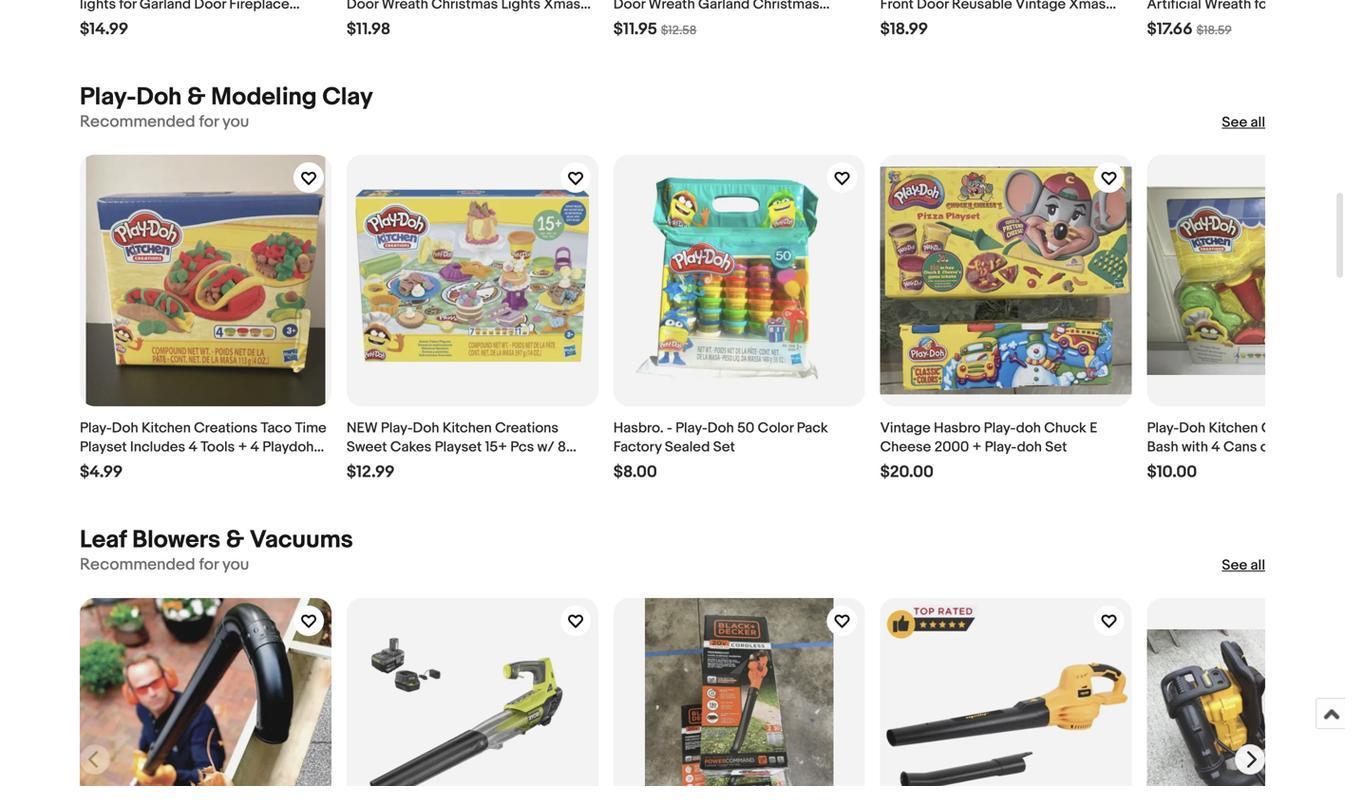 Task type: describe. For each thing, give the bounding box(es) containing it.
& for vacuums
[[226, 526, 244, 556]]

$11.95 text field
[[614, 19, 657, 39]]

see for play-doh & modeling clay
[[1222, 114, 1248, 131]]

$12.99 text field
[[347, 463, 395, 483]]

e
[[1090, 420, 1098, 437]]

& for modeling
[[187, 83, 206, 112]]

$17.66
[[1147, 19, 1193, 39]]

+ inside the play-doh kitchen creations taco time playset includes 4 tools + 4 playdoh cans
[[238, 439, 247, 456]]

$11.98 link
[[347, 0, 598, 39]]

$11.98 text field
[[347, 19, 391, 39]]

factory
[[614, 439, 662, 456]]

cheese
[[880, 439, 932, 456]]

$12.58
[[661, 23, 697, 38]]

2 4 from the left
[[250, 439, 259, 456]]

pack
[[797, 420, 828, 437]]

bur
[[1328, 420, 1345, 437]]

set inside vintage hasbro play-doh chuck e cheese 2000 + play-doh set $20.00
[[1045, 439, 1067, 456]]

$10.00
[[1147, 463, 1197, 483]]

previous price $12.58 text field
[[661, 23, 697, 38]]

see all for play-doh & modeling clay
[[1222, 114, 1266, 131]]

hasbro.
[[614, 420, 664, 437]]

doh inside hasbro. - play-doh 50 color pack factory sealed set $8.00
[[708, 420, 734, 437]]

color
[[758, 420, 794, 437]]

$11.98
[[347, 19, 391, 39]]

play- down $14.99 text field
[[80, 83, 136, 112]]

set inside hasbro. - play-doh 50 color pack factory sealed set $8.00
[[713, 439, 735, 456]]

$18.99 text field
[[880, 19, 928, 39]]

play-doh kitchen creations bur
[[1147, 420, 1345, 475]]

you for vacuums
[[222, 556, 249, 575]]

$17.66 $18.59
[[1147, 19, 1232, 39]]

kitchen inside new play-doh kitchen creations sweet cakes playset 15+ pcs w/ 8 colors +playmat
[[443, 420, 492, 437]]

50
[[737, 420, 755, 437]]

recommended for you for blowers
[[80, 556, 249, 575]]

colors
[[347, 458, 390, 475]]

play-doh kitchen creations taco time playset includes 4 tools + 4 playdoh cans
[[80, 420, 327, 475]]

recommended for doh
[[80, 112, 195, 132]]

$20.00
[[880, 463, 934, 483]]

$8.00 text field
[[614, 463, 657, 483]]

$18.99 link
[[880, 0, 1132, 39]]

play-doh & modeling clay
[[80, 83, 373, 112]]

$18.99
[[880, 19, 928, 39]]

hasbro
[[934, 420, 981, 437]]

kitchen for $4.99
[[142, 420, 191, 437]]

sealed
[[665, 439, 710, 456]]

vintage
[[880, 420, 931, 437]]

2000
[[935, 439, 969, 456]]

pcs
[[510, 439, 534, 456]]

leaf
[[80, 526, 127, 556]]

all for leaf blowers & vacuums
[[1251, 557, 1266, 574]]

$11.95 $12.58
[[614, 19, 697, 39]]

$12.99
[[347, 463, 395, 483]]

doh inside new play-doh kitchen creations sweet cakes playset 15+ pcs w/ 8 colors +playmat
[[413, 420, 439, 437]]

doh for play-doh kitchen creations taco time playset includes 4 tools + 4 playdoh cans
[[112, 420, 138, 437]]

leaf blowers & vacuums
[[80, 526, 353, 556]]

play- right 2000
[[985, 439, 1017, 456]]



Task type: locate. For each thing, give the bounding box(es) containing it.
& left modeling
[[187, 83, 206, 112]]

hasbro. - play-doh 50 color pack factory sealed set $8.00
[[614, 420, 828, 483]]

+ right tools
[[238, 439, 247, 456]]

2 creations from the left
[[495, 420, 559, 437]]

creations up "pcs"
[[495, 420, 559, 437]]

recommended for you
[[80, 112, 249, 132], [80, 556, 249, 575]]

recommended for you element for doh
[[80, 112, 249, 132]]

see all link
[[1222, 113, 1266, 132], [1222, 556, 1266, 575]]

2 recommended for you element from the top
[[80, 556, 249, 576]]

$4.99
[[80, 463, 123, 483]]

leaf blowers & vacuums link
[[80, 526, 353, 556]]

creations inside new play-doh kitchen creations sweet cakes playset 15+ pcs w/ 8 colors +playmat
[[495, 420, 559, 437]]

1 horizontal spatial +
[[973, 439, 982, 456]]

0 vertical spatial doh
[[1016, 420, 1041, 437]]

set right sealed
[[713, 439, 735, 456]]

0 vertical spatial all
[[1251, 114, 1266, 131]]

2 recommended for you from the top
[[80, 556, 249, 575]]

$20.00 text field
[[880, 463, 934, 483]]

1 recommended for you from the top
[[80, 112, 249, 132]]

play- inside the play-doh kitchen creations taco time playset includes 4 tools + 4 playdoh cans
[[80, 420, 112, 437]]

recommended for you element
[[80, 112, 249, 132], [80, 556, 249, 576]]

1 for from the top
[[199, 112, 219, 132]]

see for leaf blowers & vacuums
[[1222, 557, 1248, 574]]

play- up $10.00
[[1147, 420, 1179, 437]]

see all link for leaf blowers & vacuums
[[1222, 556, 1266, 575]]

2 + from the left
[[973, 439, 982, 456]]

1 vertical spatial see
[[1222, 557, 1248, 574]]

new play-doh kitchen creations sweet cakes playset 15+ pcs w/ 8 colors +playmat
[[347, 420, 566, 475]]

4
[[189, 439, 197, 456], [250, 439, 259, 456]]

1 all from the top
[[1251, 114, 1266, 131]]

doh up cakes
[[413, 420, 439, 437]]

& right blowers
[[226, 526, 244, 556]]

playset inside the play-doh kitchen creations taco time playset includes 4 tools + 4 playdoh cans
[[80, 439, 127, 456]]

playset up the cans
[[80, 439, 127, 456]]

doh
[[1016, 420, 1041, 437], [1017, 439, 1042, 456]]

0 horizontal spatial &
[[187, 83, 206, 112]]

new
[[347, 420, 378, 437]]

recommended for blowers
[[80, 556, 195, 575]]

kitchen inside play-doh kitchen creations bur
[[1209, 420, 1258, 437]]

1 vertical spatial doh
[[1017, 439, 1042, 456]]

1 creations from the left
[[194, 420, 258, 437]]

taco
[[261, 420, 292, 437]]

0 vertical spatial for
[[199, 112, 219, 132]]

1 horizontal spatial 4
[[250, 439, 259, 456]]

set down "chuck"
[[1045, 439, 1067, 456]]

0 horizontal spatial playset
[[80, 439, 127, 456]]

see
[[1222, 114, 1248, 131], [1222, 557, 1248, 574]]

2 playset from the left
[[435, 439, 482, 456]]

playdoh
[[262, 439, 314, 456]]

1 see all from the top
[[1222, 114, 1266, 131]]

chuck
[[1044, 420, 1087, 437]]

1 playset from the left
[[80, 439, 127, 456]]

3 creations from the left
[[1262, 420, 1325, 437]]

set
[[713, 439, 735, 456], [1045, 439, 1067, 456]]

+ right 2000
[[973, 439, 982, 456]]

+
[[238, 439, 247, 456], [973, 439, 982, 456]]

clay
[[322, 83, 373, 112]]

time
[[295, 420, 327, 437]]

1 set from the left
[[713, 439, 735, 456]]

2 see all from the top
[[1222, 557, 1266, 574]]

creations inside the play-doh kitchen creations taco time playset includes 4 tools + 4 playdoh cans
[[194, 420, 258, 437]]

kitchen
[[142, 420, 191, 437], [443, 420, 492, 437], [1209, 420, 1258, 437]]

doh up $10.00
[[1179, 420, 1206, 437]]

for for doh
[[199, 112, 219, 132]]

blowers
[[132, 526, 221, 556]]

2 see from the top
[[1222, 557, 1248, 574]]

1 see all link from the top
[[1222, 113, 1266, 132]]

playset inside new play-doh kitchen creations sweet cakes playset 15+ pcs w/ 8 colors +playmat
[[435, 439, 482, 456]]

you
[[222, 112, 249, 132], [222, 556, 249, 575]]

1 recommended from the top
[[80, 112, 195, 132]]

0 vertical spatial recommended for you element
[[80, 112, 249, 132]]

previous price $18.59 text field
[[1197, 23, 1232, 38]]

0 horizontal spatial creations
[[194, 420, 258, 437]]

doh right 2000
[[1017, 439, 1042, 456]]

2 set from the left
[[1045, 439, 1067, 456]]

playset left 15+
[[435, 439, 482, 456]]

1 vertical spatial recommended
[[80, 556, 195, 575]]

doh inside the play-doh kitchen creations taco time playset includes 4 tools + 4 playdoh cans
[[112, 420, 138, 437]]

1 horizontal spatial &
[[226, 526, 244, 556]]

doh down $14.99 link
[[136, 83, 182, 112]]

recommended for you element for blowers
[[80, 556, 249, 576]]

doh up includes
[[112, 420, 138, 437]]

+playmat
[[393, 458, 454, 475]]

2 kitchen from the left
[[443, 420, 492, 437]]

15+
[[485, 439, 507, 456]]

play-
[[80, 83, 136, 112], [80, 420, 112, 437], [381, 420, 413, 437], [676, 420, 708, 437], [984, 420, 1016, 437], [1147, 420, 1179, 437], [985, 439, 1017, 456]]

play- right hasbro
[[984, 420, 1016, 437]]

playset
[[80, 439, 127, 456], [435, 439, 482, 456]]

modeling
[[211, 83, 317, 112]]

1 vertical spatial see all
[[1222, 557, 1266, 574]]

doh for play-doh & modeling clay
[[136, 83, 182, 112]]

1 recommended for you element from the top
[[80, 112, 249, 132]]

creations
[[194, 420, 258, 437], [495, 420, 559, 437], [1262, 420, 1325, 437]]

0 vertical spatial you
[[222, 112, 249, 132]]

0 vertical spatial see
[[1222, 114, 1248, 131]]

0 vertical spatial see all
[[1222, 114, 1266, 131]]

1 + from the left
[[238, 439, 247, 456]]

1 vertical spatial all
[[1251, 557, 1266, 574]]

1 vertical spatial you
[[222, 556, 249, 575]]

$14.99
[[80, 19, 128, 39]]

$14.99 link
[[80, 0, 332, 39]]

you for modeling
[[222, 112, 249, 132]]

2 you from the top
[[222, 556, 249, 575]]

$17.66 text field
[[1147, 19, 1193, 39]]

creations up tools
[[194, 420, 258, 437]]

2 horizontal spatial kitchen
[[1209, 420, 1258, 437]]

1 horizontal spatial kitchen
[[443, 420, 492, 437]]

doh inside play-doh kitchen creations bur
[[1179, 420, 1206, 437]]

w/
[[537, 439, 555, 456]]

creations for $10.00
[[1262, 420, 1325, 437]]

0 horizontal spatial kitchen
[[142, 420, 191, 437]]

doh left 50
[[708, 420, 734, 437]]

vacuums
[[250, 526, 353, 556]]

play- up sealed
[[676, 420, 708, 437]]

$10.00 text field
[[1147, 463, 1197, 483]]

1 you from the top
[[222, 112, 249, 132]]

2 see all link from the top
[[1222, 556, 1266, 575]]

includes
[[130, 439, 185, 456]]

-
[[667, 420, 673, 437]]

0 horizontal spatial +
[[238, 439, 247, 456]]

creations inside play-doh kitchen creations bur
[[1262, 420, 1325, 437]]

$11.95
[[614, 19, 657, 39]]

see all
[[1222, 114, 1266, 131], [1222, 557, 1266, 574]]

$4.99 text field
[[80, 463, 123, 483]]

$8.00
[[614, 463, 657, 483]]

1 kitchen from the left
[[142, 420, 191, 437]]

1 horizontal spatial creations
[[495, 420, 559, 437]]

play- inside play-doh kitchen creations bur
[[1147, 420, 1179, 437]]

1 horizontal spatial set
[[1045, 439, 1067, 456]]

for
[[199, 112, 219, 132], [199, 556, 219, 575]]

play-doh & modeling clay link
[[80, 83, 373, 112]]

1 vertical spatial see all link
[[1222, 556, 1266, 575]]

for for blowers
[[199, 556, 219, 575]]

cans
[[80, 458, 114, 475]]

$14.99 text field
[[80, 19, 128, 39]]

$18.59
[[1197, 23, 1232, 38]]

2 horizontal spatial creations
[[1262, 420, 1325, 437]]

3 kitchen from the left
[[1209, 420, 1258, 437]]

4 left playdoh
[[250, 439, 259, 456]]

doh left "chuck"
[[1016, 420, 1041, 437]]

creations left bur
[[1262, 420, 1325, 437]]

doh
[[136, 83, 182, 112], [112, 420, 138, 437], [413, 420, 439, 437], [708, 420, 734, 437], [1179, 420, 1206, 437]]

doh for play-doh kitchen creations bur
[[1179, 420, 1206, 437]]

2 all from the top
[[1251, 557, 1266, 574]]

play- up the cans
[[80, 420, 112, 437]]

recommended for you for doh
[[80, 112, 249, 132]]

1 vertical spatial recommended for you element
[[80, 556, 249, 576]]

all for play-doh & modeling clay
[[1251, 114, 1266, 131]]

recommended
[[80, 112, 195, 132], [80, 556, 195, 575]]

2 for from the top
[[199, 556, 219, 575]]

creations for $4.99
[[194, 420, 258, 437]]

0 vertical spatial recommended for you
[[80, 112, 249, 132]]

1 see from the top
[[1222, 114, 1248, 131]]

see all for leaf blowers & vacuums
[[1222, 557, 1266, 574]]

0 vertical spatial &
[[187, 83, 206, 112]]

vintage hasbro play-doh chuck e cheese 2000 + play-doh set $20.00
[[880, 420, 1098, 483]]

sweet
[[347, 439, 387, 456]]

&
[[187, 83, 206, 112], [226, 526, 244, 556]]

see all link for play-doh & modeling clay
[[1222, 113, 1266, 132]]

kitchen for $10.00
[[1209, 420, 1258, 437]]

play- inside hasbro. - play-doh 50 color pack factory sealed set $8.00
[[676, 420, 708, 437]]

+ inside vintage hasbro play-doh chuck e cheese 2000 + play-doh set $20.00
[[973, 439, 982, 456]]

1 vertical spatial recommended for you
[[80, 556, 249, 575]]

0 horizontal spatial 4
[[189, 439, 197, 456]]

cakes
[[390, 439, 432, 456]]

1 vertical spatial for
[[199, 556, 219, 575]]

1 horizontal spatial playset
[[435, 439, 482, 456]]

1 4 from the left
[[189, 439, 197, 456]]

0 vertical spatial see all link
[[1222, 113, 1266, 132]]

0 vertical spatial recommended
[[80, 112, 195, 132]]

play- up cakes
[[381, 420, 413, 437]]

tools
[[201, 439, 235, 456]]

8
[[558, 439, 566, 456]]

4 left tools
[[189, 439, 197, 456]]

2 recommended from the top
[[80, 556, 195, 575]]

kitchen inside the play-doh kitchen creations taco time playset includes 4 tools + 4 playdoh cans
[[142, 420, 191, 437]]

play- inside new play-doh kitchen creations sweet cakes playset 15+ pcs w/ 8 colors +playmat
[[381, 420, 413, 437]]

all
[[1251, 114, 1266, 131], [1251, 557, 1266, 574]]

1 vertical spatial &
[[226, 526, 244, 556]]

0 horizontal spatial set
[[713, 439, 735, 456]]



Task type: vqa. For each thing, say whether or not it's contained in the screenshot.
1st 4
yes



